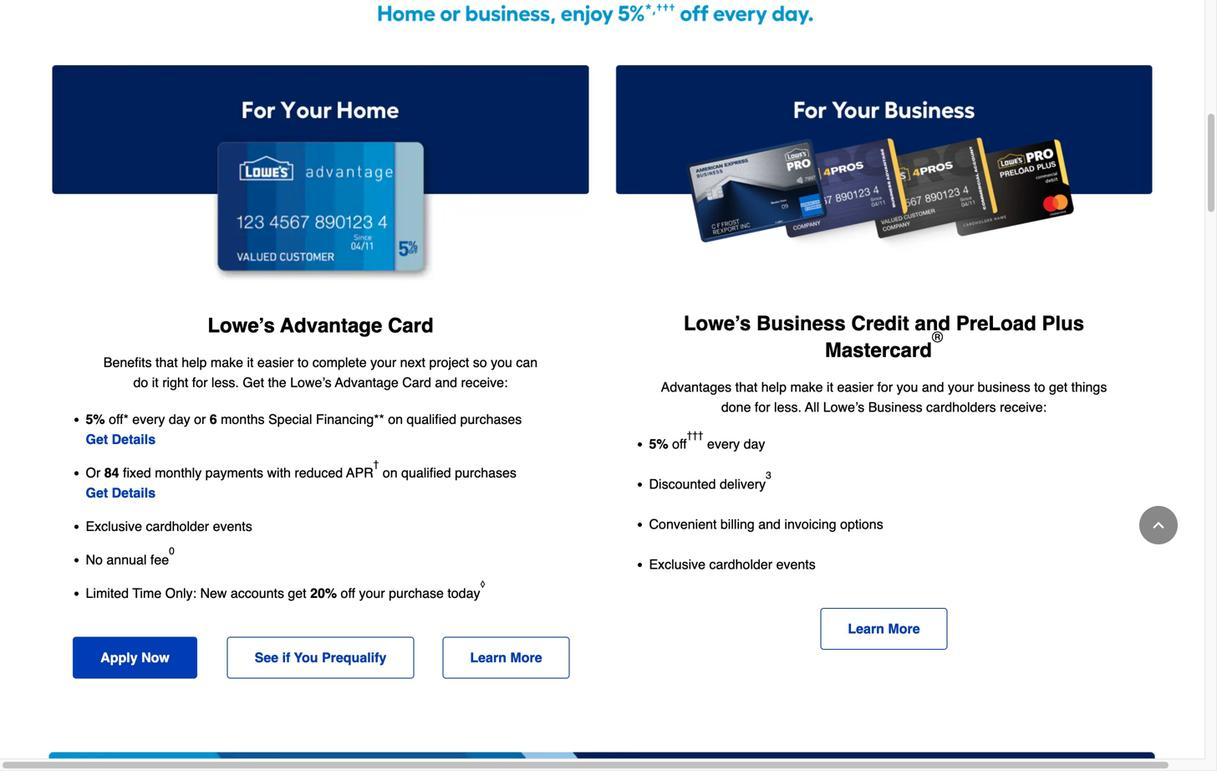 Task type: locate. For each thing, give the bounding box(es) containing it.
for right 'done'
[[755, 399, 771, 415]]

1 vertical spatial get
[[86, 431, 108, 447]]

qualified down project
[[407, 411, 457, 427]]

more
[[889, 621, 920, 636], [510, 650, 542, 665]]

day
[[169, 411, 190, 427], [744, 436, 766, 452]]

your inside benefits that help make it easier to complete your next project so you can do it right for less. get the lowe's advantage card and receive:
[[371, 354, 397, 370]]

exclusive
[[86, 518, 142, 534], [649, 557, 706, 572]]

you inside benefits that help make it easier to complete your next project so you can do it right for less. get the lowe's advantage card and receive:
[[491, 354, 513, 370]]

off up discounted on the right bottom of page
[[672, 436, 687, 452]]

exclusive up 'no annual fee 0'
[[86, 518, 142, 534]]

0 vertical spatial to
[[298, 354, 309, 370]]

get left the
[[243, 375, 264, 390]]

easier for business
[[838, 379, 874, 395]]

day inside 5% off ††† every day
[[744, 436, 766, 452]]

0 horizontal spatial help
[[182, 354, 207, 370]]

every inside '5% off* every day or 6 months special financing** on qualified purchases get details'
[[132, 411, 165, 427]]

off inside 'limited time only: new accounts get 20% off your purchase today ◊'
[[341, 585, 355, 601]]

1 horizontal spatial learn more
[[848, 621, 920, 636]]

business
[[757, 312, 846, 335], [869, 399, 923, 415]]

and inside lowe's business credit and preload plus mastercard
[[915, 312, 951, 335]]

business down mastercard
[[869, 399, 923, 415]]

get
[[1050, 379, 1068, 395], [288, 585, 307, 601]]

5%
[[86, 411, 105, 427], [649, 436, 669, 452]]

lowe's
[[684, 312, 751, 335], [208, 314, 275, 337], [290, 375, 332, 390], [824, 399, 865, 415]]

apply
[[101, 650, 138, 665]]

1 horizontal spatial learn
[[848, 621, 885, 636]]

1 vertical spatial get
[[288, 585, 307, 601]]

1 vertical spatial get details link
[[86, 485, 156, 500]]

get details link
[[86, 431, 156, 447], [86, 485, 156, 500]]

1 vertical spatial your
[[948, 379, 974, 395]]

0 vertical spatial off
[[672, 436, 687, 452]]

84
[[104, 465, 119, 480]]

day left or
[[169, 411, 190, 427]]

0 horizontal spatial more
[[510, 650, 542, 665]]

you
[[294, 650, 318, 665]]

0 horizontal spatial make
[[211, 354, 243, 370]]

lowe's business credit and preload plus mastercard
[[684, 312, 1085, 362]]

qualified for †
[[401, 465, 451, 480]]

1 vertical spatial that
[[736, 379, 758, 395]]

1 horizontal spatial get
[[1050, 379, 1068, 395]]

5% off ††† every day
[[649, 430, 766, 452]]

easier
[[258, 354, 294, 370], [838, 379, 874, 395]]

your for so
[[371, 354, 397, 370]]

1 horizontal spatial every
[[708, 436, 740, 452]]

details down the fixed
[[112, 485, 156, 500]]

get for day
[[86, 431, 108, 447]]

1 horizontal spatial easier
[[838, 379, 874, 395]]

invoicing
[[785, 516, 837, 532]]

6
[[210, 411, 217, 427]]

0 horizontal spatial easier
[[258, 354, 294, 370]]

you right so
[[491, 354, 513, 370]]

1 horizontal spatial help
[[762, 379, 787, 395]]

0 horizontal spatial learn
[[470, 650, 507, 665]]

it
[[247, 354, 254, 370], [152, 375, 159, 390], [827, 379, 834, 395]]

0 horizontal spatial that
[[156, 354, 178, 370]]

0 vertical spatial learn
[[848, 621, 885, 636]]

easier for advantage
[[258, 354, 294, 370]]

details for fixed
[[112, 485, 156, 500]]

today
[[448, 585, 480, 601]]

0 vertical spatial events
[[213, 518, 252, 534]]

1 vertical spatial details
[[112, 485, 156, 500]]

easier inside benefits that help make it easier to complete your next project so you can do it right for less. get the lowe's advantage card and receive:
[[258, 354, 294, 370]]

0 horizontal spatial get
[[288, 585, 307, 601]]

1 vertical spatial exclusive cardholder events
[[649, 557, 816, 572]]

on inside or 84 fixed monthly payments with reduced apr † on qualified purchases get details
[[383, 465, 398, 480]]

2 vertical spatial your
[[359, 585, 385, 601]]

and right credit
[[915, 312, 951, 335]]

or 84 fixed monthly payments with reduced apr † on qualified purchases get details
[[86, 458, 517, 500]]

convenient
[[649, 516, 717, 532]]

0 horizontal spatial to
[[298, 354, 309, 370]]

easier down mastercard
[[838, 379, 874, 395]]

help right "advantages"
[[762, 379, 787, 395]]

0 horizontal spatial learn more link
[[443, 637, 570, 679]]

1 horizontal spatial less.
[[774, 399, 802, 415]]

0 horizontal spatial receive:
[[461, 375, 508, 390]]

the choice is yours. home or business, enjoy 5 percent off every day. image
[[49, 0, 1156, 32]]

options
[[841, 516, 884, 532]]

qualified inside or 84 fixed monthly payments with reduced apr † on qualified purchases get details
[[401, 465, 451, 480]]

1 horizontal spatial you
[[897, 379, 919, 395]]

get inside 'limited time only: new accounts get 20% off your purchase today ◊'
[[288, 585, 307, 601]]

advantage up complete
[[280, 314, 382, 337]]

1 vertical spatial off
[[341, 585, 355, 601]]

right
[[162, 375, 188, 390]]

0 horizontal spatial you
[[491, 354, 513, 370]]

exclusive cardholder events down billing at the bottom right of the page
[[649, 557, 816, 572]]

to
[[298, 354, 309, 370], [1035, 379, 1046, 395]]

can
[[516, 354, 538, 370]]

or
[[86, 465, 101, 480]]

mastercard
[[825, 339, 932, 362]]

0 vertical spatial 5%
[[86, 411, 105, 427]]

1 details from the top
[[112, 431, 156, 447]]

0 vertical spatial your
[[371, 354, 397, 370]]

0 vertical spatial less.
[[211, 375, 239, 390]]

that inside advantages that help make it easier for you and your business to get things done for less. all lowe's business cardholders receive:
[[736, 379, 758, 395]]

lowe's inside lowe's business credit and preload plus mastercard
[[684, 312, 751, 335]]

exclusive down convenient
[[649, 557, 706, 572]]

cardholder up 0
[[146, 518, 209, 534]]

0 vertical spatial qualified
[[407, 411, 457, 427]]

cardholder down billing at the bottom right of the page
[[710, 557, 773, 572]]

1 vertical spatial more
[[510, 650, 542, 665]]

make for business
[[791, 379, 823, 395]]

†††
[[687, 430, 704, 441]]

you down mastercard
[[897, 379, 919, 395]]

lowe's right all
[[824, 399, 865, 415]]

get down or
[[86, 485, 108, 500]]

0 vertical spatial receive:
[[461, 375, 508, 390]]

5% inside '5% off* every day or 6 months special financing** on qualified purchases get details'
[[86, 411, 105, 427]]

1 horizontal spatial it
[[247, 354, 254, 370]]

every right off*
[[132, 411, 165, 427]]

it down mastercard
[[827, 379, 834, 395]]

your left next
[[371, 354, 397, 370]]

exclusive cardholder events up 0
[[86, 518, 252, 534]]

0 horizontal spatial 5%
[[86, 411, 105, 427]]

less. left all
[[774, 399, 802, 415]]

make up 6
[[211, 354, 243, 370]]

help inside advantages that help make it easier for you and your business to get things done for less. all lowe's business cardholders receive:
[[762, 379, 787, 395]]

0 vertical spatial you
[[491, 354, 513, 370]]

to left complete
[[298, 354, 309, 370]]

see
[[255, 650, 279, 665]]

details
[[112, 431, 156, 447], [112, 485, 156, 500]]

that up right
[[156, 354, 178, 370]]

off right 20%
[[341, 585, 355, 601]]

0 vertical spatial day
[[169, 411, 190, 427]]

and inside benefits that help make it easier to complete your next project so you can do it right for less. get the lowe's advantage card and receive:
[[435, 375, 457, 390]]

1 vertical spatial make
[[791, 379, 823, 395]]

0 horizontal spatial business
[[757, 312, 846, 335]]

details inside '5% off* every day or 6 months special financing** on qualified purchases get details'
[[112, 431, 156, 447]]

business left credit
[[757, 312, 846, 335]]

1 vertical spatial every
[[708, 436, 740, 452]]

lowe's advantage card
[[208, 314, 434, 337]]

receive: down business
[[1000, 399, 1047, 415]]

day inside '5% off* every day or 6 months special financing** on qualified purchases get details'
[[169, 411, 190, 427]]

learn more
[[848, 621, 920, 636], [470, 650, 542, 665]]

1 vertical spatial exclusive
[[649, 557, 706, 572]]

easier inside advantages that help make it easier for you and your business to get things done for less. all lowe's business cardholders receive:
[[838, 379, 874, 395]]

to right business
[[1035, 379, 1046, 395]]

events down "payments"
[[213, 518, 252, 534]]

1 horizontal spatial day
[[744, 436, 766, 452]]

you
[[491, 354, 513, 370], [897, 379, 919, 395]]

events
[[213, 518, 252, 534], [777, 557, 816, 572]]

details down off*
[[112, 431, 156, 447]]

get details link down off*
[[86, 431, 156, 447]]

on right "†"
[[383, 465, 398, 480]]

lowe's up "advantages"
[[684, 312, 751, 335]]

1 vertical spatial receive:
[[1000, 399, 1047, 415]]

1 horizontal spatial off
[[672, 436, 687, 452]]

advantage down complete
[[335, 375, 399, 390]]

business inside advantages that help make it easier for you and your business to get things done for less. all lowe's business cardholders receive:
[[869, 399, 923, 415]]

lowe's up the
[[208, 314, 275, 337]]

day down 'done'
[[744, 436, 766, 452]]

your up cardholders
[[948, 379, 974, 395]]

your left the 'purchase'
[[359, 585, 385, 601]]

limited time only: new accounts get 20% off your purchase today ◊
[[86, 579, 488, 601]]

events down invoicing
[[777, 557, 816, 572]]

for down mastercard
[[878, 379, 893, 395]]

5% off* every day or 6 months special financing** on qualified purchases get details
[[86, 411, 522, 447]]

business
[[978, 379, 1031, 395]]

purchases for or 84 fixed monthly payments with reduced apr † on qualified purchases get details
[[455, 465, 517, 480]]

qualified inside '5% off* every day or 6 months special financing** on qualified purchases get details'
[[407, 411, 457, 427]]

get left the things
[[1050, 379, 1068, 395]]

1 vertical spatial less.
[[774, 399, 802, 415]]

lowe's inside benefits that help make it easier to complete your next project so you can do it right for less. get the lowe's advantage card and receive:
[[290, 375, 332, 390]]

0 vertical spatial help
[[182, 354, 207, 370]]

get for monthly
[[86, 485, 108, 500]]

0 horizontal spatial day
[[169, 411, 190, 427]]

it right do
[[152, 375, 159, 390]]

that inside benefits that help make it easier to complete your next project so you can do it right for less. get the lowe's advantage card and receive:
[[156, 354, 178, 370]]

0 vertical spatial get
[[1050, 379, 1068, 395]]

for your business. image
[[616, 65, 1153, 280]]

20%
[[310, 585, 337, 601]]

get inside or 84 fixed monthly payments with reduced apr † on qualified purchases get details
[[86, 485, 108, 500]]

1 vertical spatial help
[[762, 379, 787, 395]]

card down next
[[402, 375, 431, 390]]

0 vertical spatial details
[[112, 431, 156, 447]]

easier up the
[[258, 354, 294, 370]]

1 vertical spatial day
[[744, 436, 766, 452]]

business inside lowe's business credit and preload plus mastercard
[[757, 312, 846, 335]]

card
[[388, 314, 434, 337], [402, 375, 431, 390]]

help inside benefits that help make it easier to complete your next project so you can do it right for less. get the lowe's advantage card and receive:
[[182, 354, 207, 370]]

make inside advantages that help make it easier for you and your business to get things done for less. all lowe's business cardholders receive:
[[791, 379, 823, 395]]

make inside benefits that help make it easier to complete your next project so you can do it right for less. get the lowe's advantage card and receive:
[[211, 354, 243, 370]]

make up all
[[791, 379, 823, 395]]

learn more link
[[821, 608, 948, 650], [443, 637, 570, 679]]

sign up for savings. get special savings, inspiration and invitations when you sign up for emails. image
[[49, 752, 1156, 771]]

qualified
[[407, 411, 457, 427], [401, 465, 451, 480]]

0 vertical spatial exclusive
[[86, 518, 142, 534]]

details inside or 84 fixed monthly payments with reduced apr † on qualified purchases get details
[[112, 485, 156, 500]]

that up 'done'
[[736, 379, 758, 395]]

1 horizontal spatial receive:
[[1000, 399, 1047, 415]]

prequalify
[[322, 650, 387, 665]]

your inside 'limited time only: new accounts get 20% off your purchase today ◊'
[[359, 585, 385, 601]]

make
[[211, 354, 243, 370], [791, 379, 823, 395]]

on right the financing**
[[388, 411, 403, 427]]

1 vertical spatial you
[[897, 379, 919, 395]]

0 vertical spatial that
[[156, 354, 178, 370]]

purchases inside '5% off* every day or 6 months special financing** on qualified purchases get details'
[[460, 411, 522, 427]]

get details link down 84
[[86, 485, 156, 500]]

purchases
[[460, 411, 522, 427], [455, 465, 517, 480]]

0 horizontal spatial for
[[192, 375, 208, 390]]

5% left †††
[[649, 436, 669, 452]]

0 vertical spatial on
[[388, 411, 403, 427]]

for inside benefits that help make it easier to complete your next project so you can do it right for less. get the lowe's advantage card and receive:
[[192, 375, 208, 390]]

0 horizontal spatial exclusive cardholder events
[[86, 518, 252, 534]]

it inside advantages that help make it easier for you and your business to get things done for less. all lowe's business cardholders receive:
[[827, 379, 834, 395]]

and up cardholders
[[922, 379, 945, 395]]

0 vertical spatial business
[[757, 312, 846, 335]]

for
[[192, 375, 208, 390], [878, 379, 893, 395], [755, 399, 771, 415]]

your for ◊
[[359, 585, 385, 601]]

get left 20%
[[288, 585, 307, 601]]

cardholder
[[146, 518, 209, 534], [710, 557, 773, 572]]

every
[[132, 411, 165, 427], [708, 436, 740, 452]]

payments
[[205, 465, 263, 480]]

1 horizontal spatial exclusive cardholder events
[[649, 557, 816, 572]]

1 horizontal spatial cardholder
[[710, 557, 773, 572]]

it up months
[[247, 354, 254, 370]]

1 vertical spatial business
[[869, 399, 923, 415]]

fee
[[150, 552, 169, 567]]

0 vertical spatial cardholder
[[146, 518, 209, 534]]

0 horizontal spatial learn more
[[470, 650, 542, 665]]

purchases inside or 84 fixed monthly payments with reduced apr † on qualified purchases get details
[[455, 465, 517, 480]]

every right †††
[[708, 436, 740, 452]]

get inside '5% off* every day or 6 months special financing** on qualified purchases get details'
[[86, 431, 108, 447]]

1 vertical spatial on
[[383, 465, 398, 480]]

details for every
[[112, 431, 156, 447]]

for right right
[[192, 375, 208, 390]]

lowe's right the
[[290, 375, 332, 390]]

off inside 5% off ††† every day
[[672, 436, 687, 452]]

and down project
[[435, 375, 457, 390]]

months
[[221, 411, 265, 427]]

0 horizontal spatial off
[[341, 585, 355, 601]]

benefits
[[104, 354, 152, 370]]

1 vertical spatial to
[[1035, 379, 1046, 395]]

receive: down so
[[461, 375, 508, 390]]

learn
[[848, 621, 885, 636], [470, 650, 507, 665]]

card up next
[[388, 314, 434, 337]]

1 horizontal spatial for
[[755, 399, 771, 415]]

that for lowe's business credit and preload plus mastercard
[[736, 379, 758, 395]]

help up right
[[182, 354, 207, 370]]

1 vertical spatial easier
[[838, 379, 874, 395]]

0 horizontal spatial less.
[[211, 375, 239, 390]]

1 horizontal spatial 5%
[[649, 436, 669, 452]]

1 horizontal spatial make
[[791, 379, 823, 395]]

reduced
[[295, 465, 343, 480]]

0 horizontal spatial every
[[132, 411, 165, 427]]

1 vertical spatial advantage
[[335, 375, 399, 390]]

off*
[[109, 411, 129, 427]]

receive:
[[461, 375, 508, 390], [1000, 399, 1047, 415]]

on inside '5% off* every day or 6 months special financing** on qualified purchases get details'
[[388, 411, 403, 427]]

on for financing**
[[388, 411, 403, 427]]

1 vertical spatial qualified
[[401, 465, 451, 480]]

get up or
[[86, 431, 108, 447]]

your
[[371, 354, 397, 370], [948, 379, 974, 395], [359, 585, 385, 601]]

less. up 6
[[211, 375, 239, 390]]

2 details from the top
[[112, 485, 156, 500]]

less.
[[211, 375, 239, 390], [774, 399, 802, 415]]

that for lowe's advantage card
[[156, 354, 178, 370]]

less. inside benefits that help make it easier to complete your next project so you can do it right for less. get the lowe's advantage card and receive:
[[211, 375, 239, 390]]

benefits that help make it easier to complete your next project so you can do it right for less. get the lowe's advantage card and receive:
[[104, 354, 538, 390]]

0 vertical spatial every
[[132, 411, 165, 427]]

1 horizontal spatial to
[[1035, 379, 1046, 395]]

5% inside 5% off ††† every day
[[649, 436, 669, 452]]

5% left off*
[[86, 411, 105, 427]]

qualified right "†"
[[401, 465, 451, 480]]

1 vertical spatial 5%
[[649, 436, 669, 452]]

do
[[133, 375, 148, 390]]

and
[[915, 312, 951, 335], [435, 375, 457, 390], [922, 379, 945, 395], [759, 516, 781, 532]]

complete
[[313, 354, 367, 370]]

1 horizontal spatial that
[[736, 379, 758, 395]]

0 horizontal spatial cardholder
[[146, 518, 209, 534]]

card inside benefits that help make it easier to complete your next project so you can do it right for less. get the lowe's advantage card and receive:
[[402, 375, 431, 390]]

0 vertical spatial purchases
[[460, 411, 522, 427]]

1 get details link from the top
[[86, 431, 156, 447]]

0 vertical spatial more
[[889, 621, 920, 636]]

1 horizontal spatial events
[[777, 557, 816, 572]]

off
[[672, 436, 687, 452], [341, 585, 355, 601]]

advantage
[[280, 314, 382, 337], [335, 375, 399, 390]]

on
[[388, 411, 403, 427], [383, 465, 398, 480]]

0 vertical spatial make
[[211, 354, 243, 370]]



Task type: describe. For each thing, give the bounding box(es) containing it.
with
[[267, 465, 291, 480]]

®
[[932, 329, 944, 346]]

0 vertical spatial learn more
[[848, 621, 920, 636]]

things
[[1072, 379, 1108, 395]]

learn for leftmost learn more link
[[470, 650, 507, 665]]

0 horizontal spatial exclusive
[[86, 518, 142, 534]]

apply now link
[[73, 637, 197, 679]]

project
[[429, 354, 469, 370]]

advantages
[[661, 379, 732, 395]]

2 horizontal spatial for
[[878, 379, 893, 395]]

your inside advantages that help make it easier for you and your business to get things done for less. all lowe's business cardholders receive:
[[948, 379, 974, 395]]

advantage inside benefits that help make it easier to complete your next project so you can do it right for less. get the lowe's advantage card and receive:
[[335, 375, 399, 390]]

learn for the rightmost learn more link
[[848, 621, 885, 636]]

0 vertical spatial advantage
[[280, 314, 382, 337]]

0 vertical spatial exclusive cardholder events
[[86, 518, 252, 534]]

only:
[[165, 585, 197, 601]]

annual
[[107, 552, 147, 567]]

new
[[200, 585, 227, 601]]

0
[[169, 545, 175, 557]]

to inside benefits that help make it easier to complete your next project so you can do it right for less. get the lowe's advantage card and receive:
[[298, 354, 309, 370]]

apr
[[346, 465, 374, 480]]

time
[[132, 585, 162, 601]]

5% for 5% off* every day or 6 months special financing** on qualified purchases get details
[[86, 411, 105, 427]]

discounted
[[649, 476, 716, 492]]

financing**
[[316, 411, 384, 427]]

cardholders
[[927, 399, 997, 415]]

get inside advantages that help make it easier for you and your business to get things done for less. all lowe's business cardholders receive:
[[1050, 379, 1068, 395]]

5% for 5% off ††† every day
[[649, 436, 669, 452]]

purchases for 5% off* every day or 6 months special financing** on qualified purchases get details
[[460, 411, 522, 427]]

now
[[141, 650, 170, 665]]

for your home. image
[[52, 65, 589, 282]]

scroll to top element
[[1140, 506, 1178, 544]]

to inside advantages that help make it easier for you and your business to get things done for less. all lowe's business cardholders receive:
[[1035, 379, 1046, 395]]

you inside advantages that help make it easier for you and your business to get things done for less. all lowe's business cardholders receive:
[[897, 379, 919, 395]]

or
[[194, 411, 206, 427]]

preload
[[957, 312, 1037, 335]]

less. inside advantages that help make it easier for you and your business to get things done for less. all lowe's business cardholders receive:
[[774, 399, 802, 415]]

◊
[[480, 579, 485, 590]]

lowe's inside advantages that help make it easier for you and your business to get things done for less. all lowe's business cardholders receive:
[[824, 399, 865, 415]]

qualified for financing**
[[407, 411, 457, 427]]

so
[[473, 354, 487, 370]]

0 horizontal spatial it
[[152, 375, 159, 390]]

no annual fee 0
[[86, 545, 175, 567]]

no
[[86, 552, 103, 567]]

on for †
[[383, 465, 398, 480]]

all
[[805, 399, 820, 415]]

billing
[[721, 516, 755, 532]]

see if you prequalify
[[255, 650, 387, 665]]

advantages that help make it easier for you and your business to get things done for less. all lowe's business cardholders receive:
[[661, 379, 1108, 415]]

1 vertical spatial events
[[777, 557, 816, 572]]

next
[[400, 354, 426, 370]]

get inside benefits that help make it easier to complete your next project so you can do it right for less. get the lowe's advantage card and receive:
[[243, 375, 264, 390]]

receive: inside advantages that help make it easier for you and your business to get things done for less. all lowe's business cardholders receive:
[[1000, 399, 1047, 415]]

limited
[[86, 585, 129, 601]]

done
[[722, 399, 751, 415]]

1 horizontal spatial learn more link
[[821, 608, 948, 650]]

discounted delivery 3
[[649, 470, 772, 492]]

1 vertical spatial learn more
[[470, 650, 542, 665]]

1 horizontal spatial exclusive
[[649, 557, 706, 572]]

apply now
[[101, 650, 170, 665]]

see if you prequalify link
[[227, 637, 414, 679]]

convenient billing and invoicing options
[[649, 516, 884, 532]]

credit
[[852, 312, 910, 335]]

purchase
[[389, 585, 444, 601]]

it for lowe's business credit and preload plus mastercard
[[827, 379, 834, 395]]

plus
[[1042, 312, 1085, 335]]

monthly
[[155, 465, 202, 480]]

make for advantage
[[211, 354, 243, 370]]

2 get details link from the top
[[86, 485, 156, 500]]

fixed
[[123, 465, 151, 480]]

1 vertical spatial cardholder
[[710, 557, 773, 572]]

†
[[374, 458, 379, 470]]

and inside advantages that help make it easier for you and your business to get things done for less. all lowe's business cardholders receive:
[[922, 379, 945, 395]]

every inside 5% off ††† every day
[[708, 436, 740, 452]]

special
[[268, 411, 312, 427]]

help for lowe's business credit and preload plus mastercard
[[762, 379, 787, 395]]

receive: inside benefits that help make it easier to complete your next project so you can do it right for less. get the lowe's advantage card and receive:
[[461, 375, 508, 390]]

accounts
[[231, 585, 284, 601]]

it for lowe's advantage card
[[247, 354, 254, 370]]

0 horizontal spatial events
[[213, 518, 252, 534]]

and right billing at the bottom right of the page
[[759, 516, 781, 532]]

help for lowe's advantage card
[[182, 354, 207, 370]]

delivery
[[720, 476, 766, 492]]

0 vertical spatial card
[[388, 314, 434, 337]]

3
[[766, 470, 772, 481]]

chevron up image
[[1151, 517, 1168, 534]]

if
[[282, 650, 290, 665]]

the
[[268, 375, 287, 390]]



Task type: vqa. For each thing, say whether or not it's contained in the screenshot.
leftmost the less.
yes



